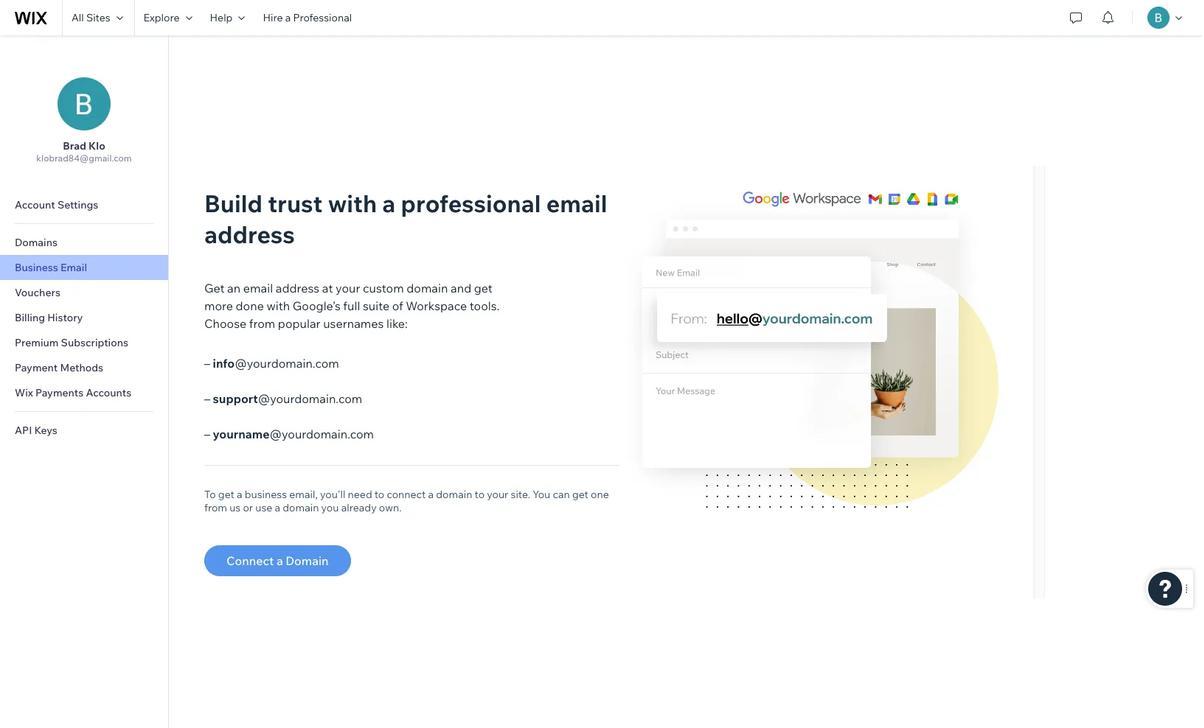 Task type: describe. For each thing, give the bounding box(es) containing it.
payment methods
[[15, 362, 103, 375]]

– for – support @yourdomain.com
[[204, 391, 210, 406]]

to
[[204, 488, 216, 501]]

connect a domain button
[[204, 546, 351, 577]]

tools.
[[470, 298, 500, 313]]

billing history link
[[0, 305, 168, 331]]

premium
[[15, 336, 59, 350]]

brad
[[63, 139, 86, 153]]

sidebar element
[[0, 35, 169, 729]]

build trust with a professional email address
[[204, 189, 608, 249]]

help button
[[201, 0, 254, 35]]

help
[[210, 11, 233, 24]]

all
[[72, 11, 84, 24]]

0 horizontal spatial get
[[218, 488, 234, 501]]

hire
[[263, 11, 283, 24]]

domain
[[286, 554, 329, 568]]

and
[[451, 281, 472, 295]]

vouchers
[[15, 286, 60, 300]]

@yourdomain.com for – yourname @yourdomain.com
[[270, 427, 374, 442]]

api keys
[[15, 424, 57, 438]]

google's
[[293, 298, 341, 313]]

– support @yourdomain.com
[[204, 391, 362, 406]]

connect
[[227, 554, 274, 568]]

from inside to get a business email, you'll need to connect a domain to your site. you can get one from us or use a domain you already own.
[[204, 501, 227, 515]]

all sites
[[72, 11, 110, 24]]

workspace
[[406, 298, 467, 313]]

professional
[[293, 11, 352, 24]]

– for – yourname @yourdomain.com
[[204, 427, 210, 442]]

billing
[[15, 311, 45, 325]]

accounts
[[86, 387, 132, 400]]

brad klo klobrad84@gmail.com
[[36, 139, 132, 164]]

usernames
[[323, 316, 384, 331]]

wix payments accounts
[[15, 387, 132, 400]]

history
[[47, 311, 83, 325]]

domains
[[15, 236, 58, 249]]

billing history
[[15, 311, 83, 325]]

connect
[[387, 488, 426, 501]]

like:
[[387, 316, 408, 331]]

you
[[533, 488, 551, 501]]

need
[[348, 488, 372, 501]]

with inside the get an email address at your custom domain and get more done with google's full suite of workspace tools. choose from popular usernames like:
[[267, 298, 290, 313]]

payments
[[35, 387, 84, 400]]

full
[[343, 298, 360, 313]]

us
[[230, 501, 241, 515]]

business
[[15, 261, 58, 274]]

vouchers link
[[0, 280, 168, 305]]

use
[[255, 501, 273, 515]]

get
[[204, 281, 225, 295]]

api
[[15, 424, 32, 438]]

@yourdomain.com for – support @yourdomain.com
[[258, 391, 362, 406]]

trust
[[268, 189, 323, 218]]

build
[[204, 189, 263, 218]]

get an email address at your custom domain and get more done with google's full suite of workspace tools. choose from popular usernames like:
[[204, 281, 500, 331]]

payment
[[15, 362, 58, 375]]

of
[[392, 298, 403, 313]]

settings
[[57, 198, 98, 212]]

email,
[[289, 488, 318, 501]]

domain right connect
[[436, 488, 473, 501]]

2 to from the left
[[475, 488, 485, 501]]

connect a domain
[[227, 554, 329, 568]]

a inside button
[[277, 554, 283, 568]]

already
[[341, 501, 377, 515]]

hire a professional
[[263, 11, 352, 24]]

address inside the get an email address at your custom domain and get more done with google's full suite of workspace tools. choose from popular usernames like:
[[276, 281, 320, 295]]

info
[[213, 356, 235, 371]]

wix payments accounts link
[[0, 381, 168, 406]]

explore
[[144, 11, 180, 24]]

popular
[[278, 316, 321, 331]]

one
[[591, 488, 609, 501]]



Task type: locate. For each thing, give the bounding box(es) containing it.
suite
[[363, 298, 390, 313]]

get right to
[[218, 488, 234, 501]]

business email
[[15, 261, 87, 274]]

keys
[[34, 424, 57, 438]]

1 horizontal spatial to
[[475, 488, 485, 501]]

0 vertical spatial address
[[204, 219, 295, 249]]

1 vertical spatial address
[[276, 281, 320, 295]]

at
[[322, 281, 333, 295]]

0 vertical spatial @yourdomain.com
[[235, 356, 339, 371]]

email inside the build trust with a professional email address
[[546, 189, 608, 218]]

premium subscriptions link
[[0, 331, 168, 356]]

klobrad84@gmail.com
[[36, 153, 132, 164]]

sites
[[86, 11, 110, 24]]

you'll
[[320, 488, 346, 501]]

choose
[[204, 316, 247, 331]]

an
[[227, 281, 241, 295]]

wix
[[15, 387, 33, 400]]

0 horizontal spatial email
[[243, 281, 273, 295]]

or
[[243, 501, 253, 515]]

custom
[[363, 281, 404, 295]]

@yourdomain.com up – support @yourdomain.com
[[235, 356, 339, 371]]

1 horizontal spatial from
[[249, 316, 275, 331]]

0 horizontal spatial your
[[336, 281, 360, 295]]

with inside the build trust with a professional email address
[[328, 189, 377, 218]]

– info @yourdomain.com
[[204, 356, 339, 371]]

– for – info @yourdomain.com
[[204, 356, 210, 371]]

0 vertical spatial from
[[249, 316, 275, 331]]

1 horizontal spatial your
[[487, 488, 509, 501]]

1 vertical spatial your
[[487, 488, 509, 501]]

methods
[[60, 362, 103, 375]]

with right trust
[[328, 189, 377, 218]]

address inside the build trust with a professional email address
[[204, 219, 295, 249]]

yourname
[[213, 427, 270, 442]]

a inside the build trust with a professional email address
[[382, 189, 396, 218]]

to get a business email, you'll need to connect a domain to your site. you can get one from us or use a domain you already own.
[[204, 488, 609, 515]]

site.
[[511, 488, 531, 501]]

2 vertical spatial –
[[204, 427, 210, 442]]

from down done
[[249, 316, 275, 331]]

address
[[204, 219, 295, 249], [276, 281, 320, 295]]

klo
[[89, 139, 105, 153]]

your up full
[[336, 281, 360, 295]]

get up tools.
[[474, 281, 493, 295]]

account settings
[[15, 198, 98, 212]]

domain up workspace
[[407, 281, 448, 295]]

payment methods link
[[0, 356, 168, 381]]

–
[[204, 356, 210, 371], [204, 391, 210, 406], [204, 427, 210, 442]]

– yourname @yourdomain.com
[[204, 427, 374, 442]]

– left info at the left of the page
[[204, 356, 210, 371]]

api keys link
[[0, 418, 168, 443]]

@yourdomain.com for – info @yourdomain.com
[[235, 356, 339, 371]]

your left site.
[[487, 488, 509, 501]]

own.
[[379, 501, 402, 515]]

0 horizontal spatial from
[[204, 501, 227, 515]]

get
[[474, 281, 493, 295], [218, 488, 234, 501], [573, 488, 589, 501]]

address down build
[[204, 219, 295, 249]]

address up the google's at left top
[[276, 281, 320, 295]]

with up popular
[[267, 298, 290, 313]]

– left 'yourname'
[[204, 427, 210, 442]]

more
[[204, 298, 233, 313]]

domain left "you"
[[283, 501, 319, 515]]

can
[[553, 488, 570, 501]]

email
[[546, 189, 608, 218], [243, 281, 273, 295]]

to left site.
[[475, 488, 485, 501]]

@yourdomain.com down – support @yourdomain.com
[[270, 427, 374, 442]]

0 horizontal spatial to
[[375, 488, 385, 501]]

– left support
[[204, 391, 210, 406]]

0 vertical spatial your
[[336, 281, 360, 295]]

from inside the get an email address at your custom domain and get more done with google's full suite of workspace tools. choose from popular usernames like:
[[249, 316, 275, 331]]

1 horizontal spatial get
[[474, 281, 493, 295]]

from
[[249, 316, 275, 331], [204, 501, 227, 515]]

domain inside the get an email address at your custom domain and get more done with google's full suite of workspace tools. choose from popular usernames like:
[[407, 281, 448, 295]]

account settings link
[[0, 193, 168, 218]]

domain
[[407, 281, 448, 295], [436, 488, 473, 501], [283, 501, 319, 515]]

account
[[15, 198, 55, 212]]

1 vertical spatial email
[[243, 281, 273, 295]]

subscriptions
[[61, 336, 128, 350]]

1 vertical spatial @yourdomain.com
[[258, 391, 362, 406]]

get inside the get an email address at your custom domain and get more done with google's full suite of workspace tools. choose from popular usernames like:
[[474, 281, 493, 295]]

email
[[60, 261, 87, 274]]

2 – from the top
[[204, 391, 210, 406]]

1 – from the top
[[204, 356, 210, 371]]

email inside the get an email address at your custom domain and get more done with google's full suite of workspace tools. choose from popular usernames like:
[[243, 281, 273, 295]]

2 vertical spatial @yourdomain.com
[[270, 427, 374, 442]]

your
[[336, 281, 360, 295], [487, 488, 509, 501]]

1 horizontal spatial with
[[328, 189, 377, 218]]

1 horizontal spatial email
[[546, 189, 608, 218]]

premium subscriptions
[[15, 336, 128, 350]]

done
[[236, 298, 264, 313]]

3 – from the top
[[204, 427, 210, 442]]

domains link
[[0, 230, 168, 255]]

2 horizontal spatial get
[[573, 488, 589, 501]]

1 vertical spatial from
[[204, 501, 227, 515]]

0 vertical spatial –
[[204, 356, 210, 371]]

0 vertical spatial email
[[546, 189, 608, 218]]

1 vertical spatial –
[[204, 391, 210, 406]]

from left us
[[204, 501, 227, 515]]

@yourdomain.com
[[235, 356, 339, 371], [258, 391, 362, 406], [270, 427, 374, 442]]

your inside to get a business email, you'll need to connect a domain to your site. you can get one from us or use a domain you already own.
[[487, 488, 509, 501]]

professional
[[401, 189, 541, 218]]

@yourdomain.com up – yourname @yourdomain.com
[[258, 391, 362, 406]]

your inside the get an email address at your custom domain and get more done with google's full suite of workspace tools. choose from popular usernames like:
[[336, 281, 360, 295]]

get right can
[[573, 488, 589, 501]]

to
[[375, 488, 385, 501], [475, 488, 485, 501]]

1 vertical spatial with
[[267, 298, 290, 313]]

you
[[321, 501, 339, 515]]

business email link
[[0, 255, 168, 280]]

to right need
[[375, 488, 385, 501]]

hire a professional link
[[254, 0, 361, 35]]

support
[[213, 391, 258, 406]]

0 horizontal spatial with
[[267, 298, 290, 313]]

1 to from the left
[[375, 488, 385, 501]]

with
[[328, 189, 377, 218], [267, 298, 290, 313]]

0 vertical spatial with
[[328, 189, 377, 218]]

a
[[285, 11, 291, 24], [382, 189, 396, 218], [237, 488, 242, 501], [428, 488, 434, 501], [275, 501, 280, 515], [277, 554, 283, 568]]

business
[[245, 488, 287, 501]]



Task type: vqa. For each thing, say whether or not it's contained in the screenshot.
yourname
yes



